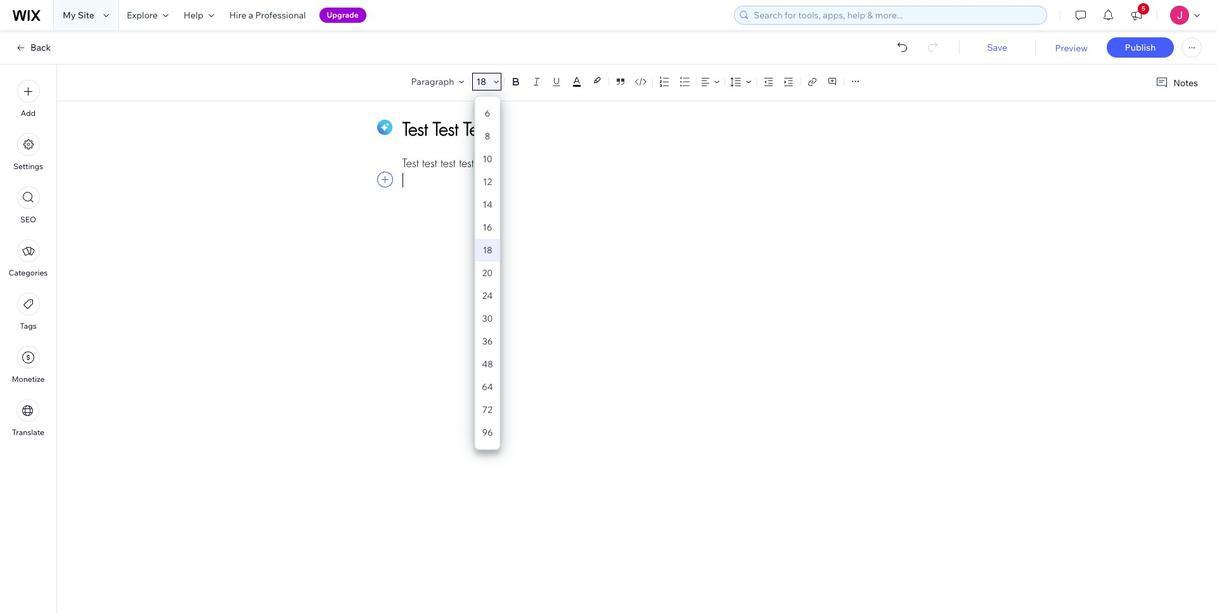 Task type: describe. For each thing, give the bounding box(es) containing it.
24
[[482, 290, 493, 302]]

Font Size field
[[475, 75, 489, 88]]

tags button
[[17, 293, 40, 331]]

categories
[[9, 268, 48, 278]]

notes
[[1174, 77, 1198, 88]]

save button
[[972, 42, 1023, 53]]

1 test from the left
[[422, 156, 437, 171]]

5
[[1142, 4, 1145, 13]]

menu containing add
[[0, 72, 56, 445]]

notes button
[[1151, 74, 1202, 91]]

seo
[[20, 215, 36, 224]]

6
[[485, 108, 490, 119]]

publish
[[1125, 42, 1156, 53]]

help
[[184, 10, 203, 21]]

tags
[[20, 321, 37, 331]]

help button
[[176, 0, 222, 30]]

testx
[[477, 156, 497, 171]]

10
[[483, 153, 492, 165]]

save
[[987, 42, 1007, 53]]

2 test from the left
[[441, 156, 456, 171]]

site
[[78, 10, 94, 21]]

paragraph button
[[409, 73, 467, 91]]

upgrade
[[327, 10, 359, 20]]

14
[[483, 199, 492, 210]]

explore
[[127, 10, 158, 21]]

6 8
[[485, 108, 490, 142]]

Search for tools, apps, help & more... field
[[750, 6, 1043, 24]]

categories button
[[9, 240, 48, 278]]

48
[[482, 359, 493, 370]]

test test test test testx
[[402, 156, 497, 171]]

test
[[402, 156, 419, 171]]

back button
[[15, 42, 51, 53]]

monetize button
[[12, 346, 45, 384]]

64
[[482, 382, 493, 393]]



Task type: vqa. For each thing, say whether or not it's contained in the screenshot.
Notes button at the right top of page
yes



Task type: locate. For each thing, give the bounding box(es) containing it.
96
[[482, 427, 493, 439]]

preview
[[1055, 42, 1088, 54]]

translate button
[[12, 399, 44, 437]]

12
[[483, 176, 492, 188]]

menu
[[0, 72, 56, 445]]

translate
[[12, 428, 44, 437]]

16
[[483, 222, 492, 233]]

2 horizontal spatial test
[[459, 156, 474, 171]]

8
[[485, 131, 490, 142]]

a
[[248, 10, 253, 21]]

preview button
[[1055, 42, 1088, 54]]

paragraph
[[411, 76, 454, 87]]

upgrade button
[[319, 8, 366, 23]]

0 horizontal spatial test
[[422, 156, 437, 171]]

72
[[482, 404, 492, 416]]

5 button
[[1123, 0, 1151, 30]]

add
[[21, 108, 36, 118]]

3 test from the left
[[459, 156, 474, 171]]

hire a professional link
[[222, 0, 313, 30]]

add button
[[17, 80, 40, 118]]

monetize
[[12, 375, 45, 384]]

20
[[482, 268, 493, 279]]

back
[[30, 42, 51, 53]]

settings
[[13, 162, 43, 171]]

my
[[63, 10, 76, 21]]

36
[[482, 336, 493, 347]]

hire
[[229, 10, 246, 21]]

seo button
[[17, 186, 40, 224]]

30
[[482, 313, 493, 325]]

18
[[483, 245, 492, 256]]

settings button
[[13, 133, 43, 171]]

1 horizontal spatial test
[[441, 156, 456, 171]]

publish button
[[1107, 37, 1174, 58]]

my site
[[63, 10, 94, 21]]

professional
[[255, 10, 306, 21]]

hire a professional
[[229, 10, 306, 21]]

test
[[422, 156, 437, 171], [441, 156, 456, 171], [459, 156, 474, 171]]

Add a Catchy Title text field
[[402, 117, 857, 141]]



